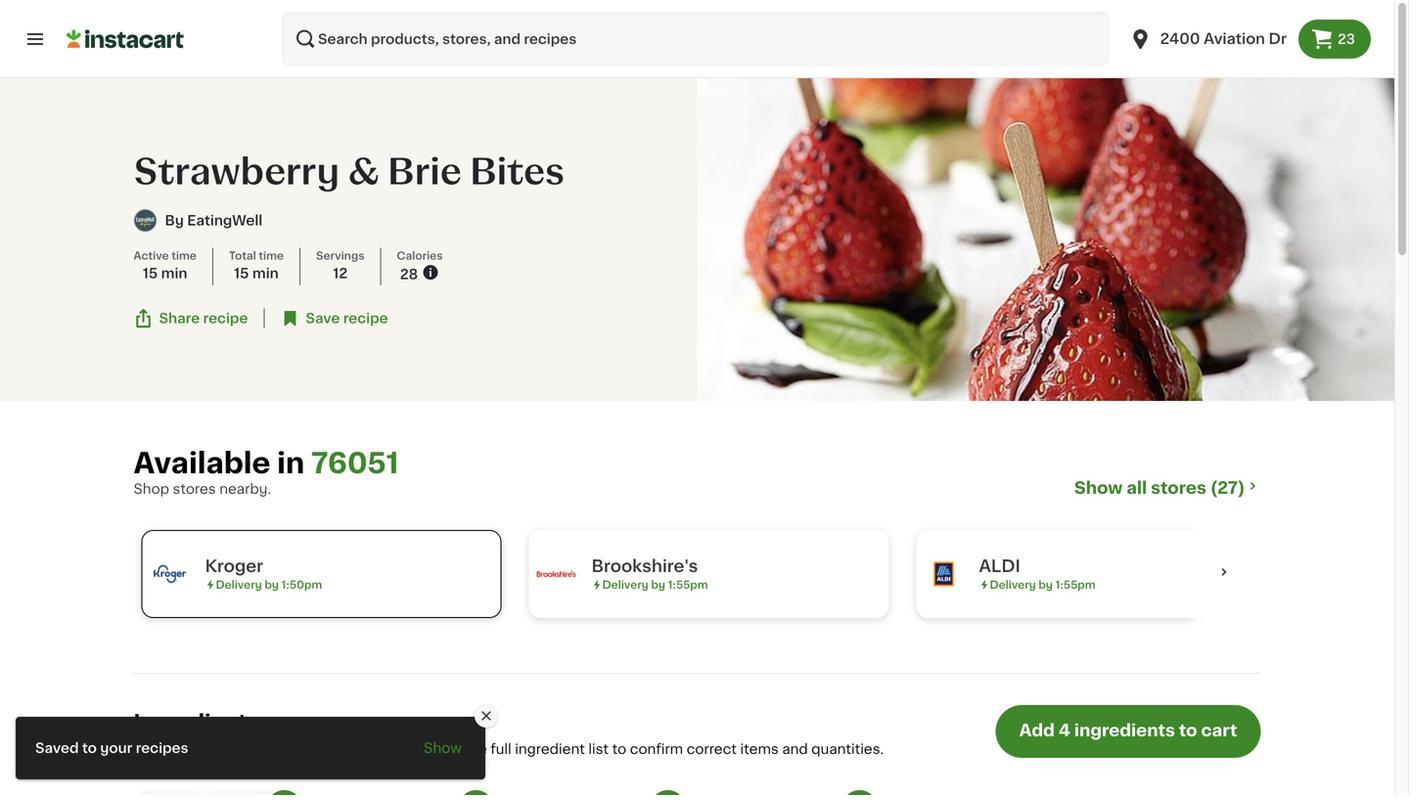 Task type: vqa. For each thing, say whether or not it's contained in the screenshot.
or
no



Task type: locate. For each thing, give the bounding box(es) containing it.
1 horizontal spatial delivery by 1:55pm
[[990, 580, 1096, 591]]

15
[[143, 267, 158, 281], [234, 267, 249, 281]]

confirm
[[630, 743, 683, 757]]

0 horizontal spatial stores
[[173, 483, 216, 496]]

4 product group from the left
[[709, 791, 878, 796]]

2 min from the left
[[252, 267, 279, 281]]

strawberry & brie bites
[[134, 155, 565, 189]]

1 horizontal spatial time
[[259, 251, 284, 261]]

kroger
[[205, 558, 263, 575]]

brie
[[388, 155, 462, 189]]

15 down active at the left top of page
[[143, 267, 158, 281]]

2 delivery by 1:55pm from the left
[[990, 580, 1096, 591]]

total time 15 min
[[229, 251, 284, 281]]

active time 15 min
[[134, 251, 197, 281]]

0 horizontal spatial show
[[424, 742, 462, 756]]

1 delivery by 1:55pm from the left
[[602, 580, 708, 591]]

1 delivery from the left
[[216, 580, 262, 591]]

2 horizontal spatial to
[[1179, 723, 1198, 740]]

4
[[1059, 723, 1071, 740]]

stores
[[1151, 480, 1207, 497], [173, 483, 216, 496]]

1 by from the left
[[265, 580, 279, 591]]

in
[[277, 450, 305, 478]]

cart
[[1202, 723, 1238, 740]]

15 inside active time 15 min
[[143, 267, 158, 281]]

delivery for kroger
[[216, 580, 262, 591]]

share
[[159, 312, 200, 326]]

1 15 from the left
[[143, 267, 158, 281]]

delivery down aldi
[[990, 580, 1036, 591]]

recipe right share
[[203, 312, 248, 326]]

1 horizontal spatial recipe
[[343, 312, 388, 326]]

recipe inside button
[[343, 312, 388, 326]]

1 horizontal spatial stores
[[1151, 480, 1207, 497]]

your
[[100, 742, 132, 756]]

dr
[[1269, 32, 1287, 46]]

delivery
[[216, 580, 262, 591], [602, 580, 649, 591], [990, 580, 1036, 591]]

0 horizontal spatial by
[[265, 580, 279, 591]]

min inside 'total time 15 min'
[[252, 267, 279, 281]]

active
[[134, 251, 169, 261]]

76051 button
[[311, 448, 399, 480]]

time
[[172, 251, 197, 261], [259, 251, 284, 261]]

save recipe button
[[280, 309, 388, 328]]

2 1:55pm from the left
[[1056, 580, 1096, 591]]

1 min from the left
[[161, 267, 187, 281]]

3 delivery from the left
[[990, 580, 1036, 591]]

by
[[265, 580, 279, 591], [651, 580, 666, 591], [1039, 580, 1053, 591]]

&
[[348, 155, 379, 189]]

0 horizontal spatial 15
[[143, 267, 158, 281]]

min down active at the left top of page
[[161, 267, 187, 281]]

to left cart at right
[[1179, 723, 1198, 740]]

show
[[1075, 480, 1123, 497], [424, 742, 462, 756]]

total
[[229, 251, 256, 261]]

0 horizontal spatial min
[[161, 267, 187, 281]]

store
[[315, 743, 351, 757]]

1 1:55pm from the left
[[668, 580, 708, 591]]

1 horizontal spatial show
[[1075, 480, 1123, 497]]

2 recipe from the left
[[343, 312, 388, 326]]

delivery down kroger
[[216, 580, 262, 591]]

show left the
[[424, 742, 462, 756]]

to
[[1179, 723, 1198, 740], [82, 742, 97, 756], [612, 743, 627, 757]]

1:55pm for aldi
[[1056, 580, 1096, 591]]

saved
[[35, 742, 79, 756]]

1 horizontal spatial 1:55pm
[[1056, 580, 1096, 591]]

76051
[[311, 450, 399, 478]]

2 2400 aviation dr button from the left
[[1129, 12, 1287, 67]]

product group
[[134, 791, 302, 796], [325, 791, 494, 796], [517, 791, 686, 796], [709, 791, 878, 796]]

1 2400 aviation dr button from the left
[[1117, 12, 1299, 67]]

show left "all"
[[1075, 480, 1123, 497]]

delivery by 1:55pm down aldi
[[990, 580, 1096, 591]]

15 down the "total"
[[234, 267, 249, 281]]

based
[[248, 743, 291, 757]]

Search field
[[282, 12, 1110, 67]]

0 horizontal spatial delivery
[[216, 580, 262, 591]]

2 horizontal spatial delivery
[[990, 580, 1036, 591]]

0 horizontal spatial delivery by 1:55pm
[[602, 580, 708, 591]]

time right the "total"
[[259, 251, 284, 261]]

recipe inside button
[[203, 312, 248, 326]]

suggestions are based on store availability. use the full ingredient list to confirm correct items and quantities.
[[134, 743, 884, 757]]

min inside active time 15 min
[[161, 267, 187, 281]]

servings 12
[[316, 251, 365, 281]]

1 horizontal spatial min
[[252, 267, 279, 281]]

are
[[223, 743, 245, 757]]

nearby.
[[219, 483, 271, 496]]

eatingwell
[[187, 214, 263, 228]]

brookshire's image
[[537, 555, 576, 594]]

0 horizontal spatial 1:55pm
[[668, 580, 708, 591]]

aldi
[[979, 558, 1021, 575]]

show for show all stores (27)
[[1075, 480, 1123, 497]]

availability.
[[354, 743, 431, 757]]

1 horizontal spatial delivery
[[602, 580, 649, 591]]

show for show
[[424, 742, 462, 756]]

list
[[589, 743, 609, 757]]

1:55pm
[[668, 580, 708, 591], [1056, 580, 1096, 591]]

min
[[161, 267, 187, 281], [252, 267, 279, 281]]

min down the "total"
[[252, 267, 279, 281]]

ingredient
[[515, 743, 585, 757]]

product group down the availability.
[[325, 791, 494, 796]]

0 horizontal spatial recipe
[[203, 312, 248, 326]]

2 time from the left
[[259, 251, 284, 261]]

2400 aviation dr button
[[1117, 12, 1299, 67], [1129, 12, 1287, 67]]

product group down list
[[517, 791, 686, 796]]

2 product group from the left
[[325, 791, 494, 796]]

1 time from the left
[[172, 251, 197, 261]]

use
[[434, 743, 461, 757]]

1 recipe from the left
[[203, 312, 248, 326]]

add
[[1020, 723, 1055, 740]]

stores down available
[[173, 483, 216, 496]]

recipe right save
[[343, 312, 388, 326]]

1:55pm for brookshire's
[[668, 580, 708, 591]]

stores right "all"
[[1151, 480, 1207, 497]]

strawberry & brie bites image
[[697, 78, 1395, 401]]

2 15 from the left
[[234, 267, 249, 281]]

2 delivery from the left
[[602, 580, 649, 591]]

1 vertical spatial show
[[424, 742, 462, 756]]

and
[[782, 743, 808, 757]]

by
[[165, 214, 184, 228]]

2400 aviation dr
[[1161, 32, 1287, 46]]

suggestions
[[134, 743, 220, 757]]

to left your
[[82, 742, 97, 756]]

2 by from the left
[[651, 580, 666, 591]]

2 horizontal spatial by
[[1039, 580, 1053, 591]]

time right active at the left top of page
[[172, 251, 197, 261]]

time inside active time 15 min
[[172, 251, 197, 261]]

delivery down brookshire's
[[602, 580, 649, 591]]

None search field
[[282, 12, 1110, 67]]

min for active time 15 min
[[161, 267, 187, 281]]

1 horizontal spatial by
[[651, 580, 666, 591]]

time inside 'total time 15 min'
[[259, 251, 284, 261]]

show all stores (27) button
[[1075, 478, 1261, 499]]

3 by from the left
[[1039, 580, 1053, 591]]

15 for total time 15 min
[[234, 267, 249, 281]]

delivery by 1:55pm for aldi
[[990, 580, 1096, 591]]

delivery by 1:55pm down brookshire's
[[602, 580, 708, 591]]

correct
[[687, 743, 737, 757]]

1:50pm
[[282, 580, 322, 591]]

close toast image
[[479, 709, 494, 724]]

delivery by 1:55pm
[[602, 580, 708, 591], [990, 580, 1096, 591]]

1 horizontal spatial to
[[612, 743, 627, 757]]

15 inside 'total time 15 min'
[[234, 267, 249, 281]]

by for brookshire's
[[651, 580, 666, 591]]

product group down are
[[134, 791, 302, 796]]

1 horizontal spatial 15
[[234, 267, 249, 281]]

to right list
[[612, 743, 627, 757]]

0 horizontal spatial time
[[172, 251, 197, 261]]

0 vertical spatial show
[[1075, 480, 1123, 497]]

recipe
[[203, 312, 248, 326], [343, 312, 388, 326]]

product group down and on the bottom right
[[709, 791, 878, 796]]



Task type: describe. For each thing, give the bounding box(es) containing it.
23 button
[[1299, 20, 1371, 59]]

delivery by 1:50pm
[[216, 580, 322, 591]]

28
[[400, 268, 418, 282]]

show all stores (27)
[[1075, 480, 1246, 497]]

recipes
[[136, 742, 188, 756]]

items
[[740, 743, 779, 757]]

share recipe
[[159, 312, 248, 326]]

2400
[[1161, 32, 1201, 46]]

show button
[[412, 729, 474, 768]]

available
[[134, 450, 271, 478]]

share recipe button
[[134, 309, 248, 328]]

by eatingwell
[[165, 214, 263, 228]]

quantities.
[[812, 743, 884, 757]]

delivery for brookshire's
[[602, 580, 649, 591]]

stores inside available in 76051 shop stores nearby.
[[173, 483, 216, 496]]

aldi image
[[925, 555, 964, 594]]

brookshire's
[[592, 558, 698, 575]]

aviation
[[1204, 32, 1266, 46]]

shop
[[134, 483, 169, 496]]

min for total time 15 min
[[252, 267, 279, 281]]

time for active time 15 min
[[172, 251, 197, 261]]

add 4 ingredients to cart button
[[996, 706, 1261, 759]]

all
[[1127, 480, 1147, 497]]

strawberry
[[134, 155, 340, 189]]

kroger image
[[150, 555, 189, 594]]

bites
[[470, 155, 565, 189]]

full
[[491, 743, 512, 757]]

by for kroger
[[265, 580, 279, 591]]

on
[[294, 743, 312, 757]]

ingredients
[[1075, 723, 1175, 740]]

add 4 ingredients to cart
[[1020, 723, 1238, 740]]

available in 76051 shop stores nearby.
[[134, 450, 399, 496]]

delivery for aldi
[[990, 580, 1036, 591]]

delivery by 1:55pm for brookshire's
[[602, 580, 708, 591]]

1 product group from the left
[[134, 791, 302, 796]]

instacart logo image
[[67, 27, 184, 51]]

(27)
[[1211, 480, 1246, 497]]

save
[[306, 312, 340, 326]]

save recipe
[[306, 312, 388, 326]]

calories
[[397, 251, 443, 261]]

12
[[333, 267, 348, 281]]

saved to your recipes
[[35, 742, 188, 756]]

by for aldi
[[1039, 580, 1053, 591]]

recipe for save recipe
[[343, 312, 388, 326]]

0 horizontal spatial to
[[82, 742, 97, 756]]

the
[[464, 743, 487, 757]]

to inside add 4 ingredients to cart "button"
[[1179, 723, 1198, 740]]

stores inside show all stores (27) button
[[1151, 480, 1207, 497]]

15 for active time 15 min
[[143, 267, 158, 281]]

3 product group from the left
[[517, 791, 686, 796]]

23
[[1338, 32, 1356, 46]]

servings
[[316, 251, 365, 261]]

time for total time 15 min
[[259, 251, 284, 261]]

recipe for share recipe
[[203, 312, 248, 326]]



